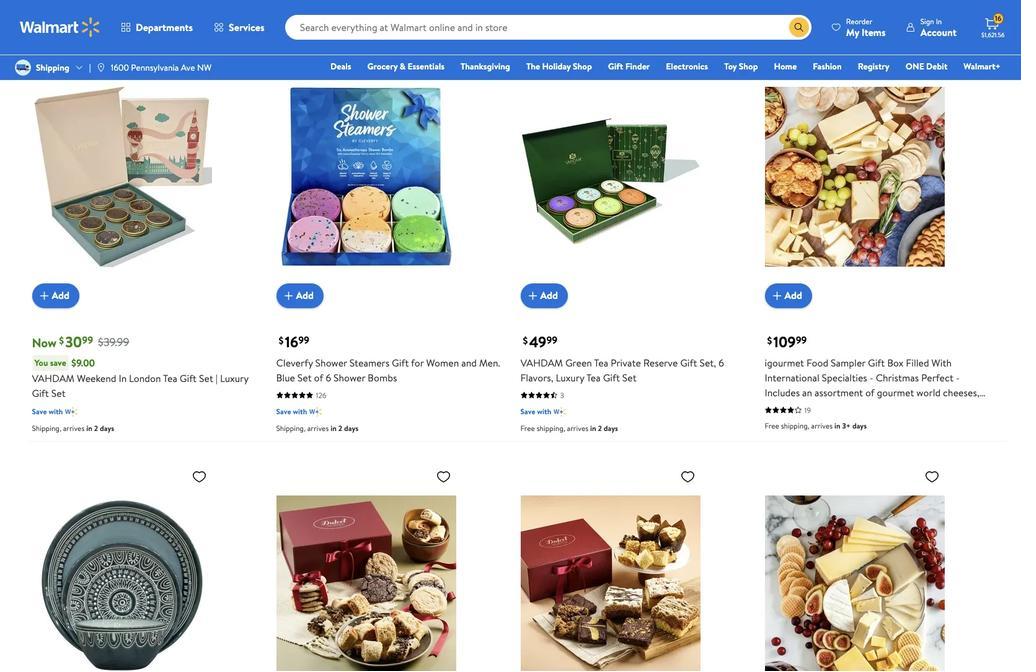 Task type: vqa. For each thing, say whether or not it's contained in the screenshot.
second Get $2.00 Walmart Cash "checkbox"
no



Task type: describe. For each thing, give the bounding box(es) containing it.
now $ 30 99 $39.99
[[32, 331, 129, 352]]

with
[[932, 356, 952, 369]]

2 for $39.99
[[94, 423, 98, 433]]

igourmet food sampler gift box filled with international specialties - christmas perfect - includes an assortment of gourmet world cheeses, crackers and sides
[[765, 356, 980, 414]]

sampler
[[831, 356, 866, 369]]

services button
[[203, 12, 275, 42]]

departments button
[[110, 12, 203, 42]]

set right the london
[[199, 371, 213, 385]]

2 - from the left
[[956, 371, 960, 384]]

add button for 16
[[276, 283, 324, 308]]

1 horizontal spatial 16
[[995, 13, 1002, 24]]

services
[[229, 20, 265, 34]]

toy shop
[[724, 60, 758, 73]]

walmart plus image for 16
[[310, 405, 322, 418]]

$1,621.56
[[982, 30, 1005, 39]]

you
[[34, 356, 48, 369]]

home
[[774, 60, 797, 73]]

save with for 16
[[276, 406, 307, 417]]

$ inside now $ 30 99 $39.99
[[59, 334, 64, 347]]

1 horizontal spatial free shipping, arrives in 3+ days
[[521, 14, 623, 25]]

grocery & essentials
[[367, 60, 445, 73]]

sign in to add to favorites list, cleverfy shower steamers gift for women and men. blue set of 6 shower bombs image
[[436, 60, 451, 75]]

holiday
[[542, 60, 571, 73]]

vahdam inside vahdam green tea private reserve gift set, 6 flavors, luxury tea gift set
[[521, 356, 563, 369]]

$ for 109
[[767, 334, 772, 347]]

christmas
[[876, 371, 919, 384]]

gift finder
[[608, 60, 650, 73]]

electronics link
[[661, 60, 714, 73]]

set,
[[700, 356, 716, 369]]

gift down you
[[32, 386, 49, 400]]

igourmet
[[765, 356, 804, 369]]

world
[[917, 386, 941, 399]]

109
[[774, 331, 796, 352]]

&
[[400, 60, 406, 73]]

add for $39.99
[[52, 289, 70, 302]]

electronics
[[666, 60, 708, 73]]

for
[[411, 356, 424, 369]]

sign in to add to favorites list, vahdam green tea private reserve gift set, 6 flavors, luxury tea gift set image
[[681, 60, 696, 75]]

grocery
[[367, 60, 398, 73]]

 image for shipping
[[15, 60, 31, 76]]

bombs
[[368, 371, 397, 384]]

0 vertical spatial shower
[[315, 356, 347, 369]]

set down "save"
[[51, 386, 66, 400]]

shipping, for 16
[[276, 423, 306, 433]]

the holiday shop
[[527, 60, 592, 73]]

$ 16 99
[[279, 331, 309, 352]]

toy
[[724, 60, 737, 73]]

private
[[611, 356, 641, 369]]

dulcet dessert gift basket -  cookies variety pack of 4 flavors and rugelach- perfect gift baskets for birthday gift, wedding gift & special occasions image
[[276, 464, 456, 671]]

reserve
[[644, 356, 678, 369]]

gift inside igourmet food sampler gift box filled with international specialties - christmas perfect - includes an assortment of gourmet world cheeses, crackers and sides
[[868, 356, 885, 369]]

one debit
[[906, 60, 948, 73]]

registry link
[[853, 60, 895, 73]]

registry
[[858, 60, 890, 73]]

green
[[566, 356, 592, 369]]

add button for 109
[[765, 283, 812, 308]]

sign
[[921, 16, 934, 26]]

specialties
[[822, 371, 868, 384]]

shipping, for $39.99
[[32, 423, 61, 433]]

one
[[906, 60, 925, 73]]

deals link
[[325, 60, 357, 73]]

$39.99
[[98, 335, 129, 350]]

luxury inside vahdam green tea private reserve gift set, 6 flavors, luxury tea gift set
[[556, 371, 585, 384]]

finder
[[626, 60, 650, 73]]

1600 pennsylvania ave nw
[[111, 61, 212, 74]]

filled
[[906, 356, 929, 369]]

one debit link
[[900, 60, 953, 73]]

sign in to add to favorites list, better homes & gardens teal medallion 12-piece stoneware dinnerware set image
[[192, 469, 207, 484]]

of inside igourmet food sampler gift box filled with international specialties - christmas perfect - includes an assortment of gourmet world cheeses, crackers and sides
[[866, 386, 875, 399]]

includes
[[765, 386, 800, 399]]

2 horizontal spatial 3+
[[843, 420, 851, 431]]

vahdam green tea private reserve gift set, 6 flavors, luxury tea gift set image
[[521, 55, 700, 298]]

save
[[50, 356, 66, 369]]

 image for 1600 pennsylvania ave nw
[[96, 63, 106, 73]]

you save $9.00 vahdam weekend in london tea gift set | luxury gift set
[[32, 356, 249, 400]]

$ for 49
[[523, 334, 528, 347]]

add for 49
[[540, 289, 558, 302]]

better homes & gardens teal medallion 12-piece stoneware dinnerware set image
[[32, 464, 212, 671]]

add button for 49
[[521, 283, 568, 308]]

with for $39.99
[[49, 406, 63, 417]]

tea down green
[[587, 371, 601, 384]]

cleverfy shower steamers gift for women and men. blue set of 6 shower bombs image
[[276, 55, 456, 298]]

search icon image
[[794, 22, 804, 32]]

deals
[[331, 60, 351, 73]]

reorder my items
[[846, 16, 886, 39]]

steamers
[[350, 356, 390, 369]]

2 horizontal spatial free shipping, arrives in 3+ days
[[765, 420, 867, 431]]

cleverfy
[[276, 356, 313, 369]]

fashion link
[[808, 60, 848, 73]]

shipping, arrives in 2 days for $39.99
[[32, 423, 114, 433]]

6 inside the cleverfy shower steamers gift for women and men. blue set of 6 shower bombs
[[326, 371, 331, 384]]

3 2 from the left
[[598, 423, 602, 433]]

save for 49
[[521, 406, 536, 417]]

grocery & essentials link
[[362, 60, 450, 73]]

gift right the london
[[180, 371, 197, 385]]

gift down private
[[603, 371, 620, 384]]

and inside the cleverfy shower steamers gift for women and men. blue set of 6 shower bombs
[[461, 356, 477, 369]]

sign in to add to favorites list, igourmet food sampler gift box filled with international specialties - christmas perfect - includes an assortment of gourmet world cheeses, crackers and sides image
[[925, 60, 940, 75]]

toy shop link
[[719, 60, 764, 73]]

walmart+ link
[[958, 60, 1007, 73]]

0 horizontal spatial 3+
[[354, 14, 362, 25]]

departments
[[136, 20, 193, 34]]

2 shop from the left
[[739, 60, 758, 73]]

vahdam inside you save $9.00 vahdam weekend in london tea gift set | luxury gift set
[[32, 371, 75, 385]]

30
[[65, 331, 82, 352]]

$9.00
[[71, 356, 95, 370]]

thanksgiving
[[461, 60, 510, 73]]

gift left "set," on the right bottom of the page
[[680, 356, 697, 369]]

fashion
[[813, 60, 842, 73]]

luxury inside you save $9.00 vahdam weekend in london tea gift set | luxury gift set
[[220, 371, 249, 385]]

sign in to add to favorites list, igourmet the best of europe cheese assortment (2 pound) - finest gourmet european cheeses - a variety of french cheese, english cheese, italian cheese, and spanish cheese image
[[925, 469, 940, 484]]

0 horizontal spatial |
[[89, 61, 91, 74]]

weekend
[[77, 371, 116, 385]]

$ 49 99
[[523, 331, 558, 352]]

shipping
[[36, 61, 69, 74]]

Walmart Site-Wide search field
[[285, 15, 812, 40]]

add to cart image for 16
[[281, 288, 296, 303]]

shipping, arrives in 2 days for 16
[[276, 423, 359, 433]]

set inside vahdam green tea private reserve gift set, 6 flavors, luxury tea gift set
[[623, 371, 637, 384]]

now
[[32, 334, 57, 351]]

crackers
[[765, 400, 801, 414]]

walmart image
[[20, 17, 100, 37]]

1 vertical spatial shower
[[334, 371, 365, 384]]

set inside the cleverfy shower steamers gift for women and men. blue set of 6 shower bombs
[[298, 371, 312, 384]]

0 horizontal spatial 16
[[285, 331, 298, 352]]



Task type: locate. For each thing, give the bounding box(es) containing it.
0 horizontal spatial -
[[870, 371, 874, 384]]

gift left the finder
[[608, 60, 623, 73]]

gift finder link
[[603, 60, 656, 73]]

set down private
[[623, 371, 637, 384]]

 image left the 1600
[[96, 63, 106, 73]]

1 horizontal spatial shipping, arrives in 2 days
[[276, 423, 359, 433]]

in inside you save $9.00 vahdam weekend in london tea gift set | luxury gift set
[[119, 371, 127, 385]]

3 $ from the left
[[523, 334, 528, 347]]

0 vertical spatial |
[[89, 61, 91, 74]]

1 horizontal spatial luxury
[[556, 371, 585, 384]]

0 horizontal spatial  image
[[15, 60, 31, 76]]

in
[[936, 16, 942, 26], [119, 371, 127, 385]]

shower up '126'
[[315, 356, 347, 369]]

1 vertical spatial of
[[866, 386, 875, 399]]

save down flavors,
[[521, 406, 536, 417]]

london
[[129, 371, 161, 385]]

home link
[[769, 60, 803, 73]]

0 vertical spatial of
[[314, 371, 323, 384]]

blue
[[276, 371, 295, 384]]

shipping, down '3'
[[537, 423, 565, 433]]

shipping, arrives in 2 days down weekend
[[32, 423, 114, 433]]

shipping, up holiday
[[537, 14, 565, 25]]

0 horizontal spatial save with
[[32, 406, 63, 417]]

igourmet the best of europe cheese assortment (2 pound) - finest gourmet european cheeses - a variety of french cheese, english cheese, italian cheese, and spanish cheese image
[[765, 464, 945, 671]]

men.
[[479, 356, 500, 369]]

gift left 'for'
[[392, 356, 409, 369]]

0 horizontal spatial 2
[[94, 423, 98, 433]]

walmart plus image for $39.99
[[65, 405, 78, 418]]

free shipping, arrives in 2 days
[[521, 423, 618, 433]]

1 - from the left
[[870, 371, 874, 384]]

1 2 from the left
[[94, 423, 98, 433]]

1 vertical spatial in
[[119, 371, 127, 385]]

0 horizontal spatial add to cart image
[[281, 288, 296, 303]]

1 shipping, from the left
[[32, 423, 61, 433]]

with
[[49, 406, 63, 417], [293, 406, 307, 417], [537, 406, 552, 417]]

126
[[316, 390, 327, 400]]

add up $ 16 99
[[296, 289, 314, 302]]

Search search field
[[285, 15, 812, 40]]

1 horizontal spatial shipping,
[[276, 423, 306, 433]]

tea
[[594, 356, 609, 369], [587, 371, 601, 384], [163, 371, 177, 385]]

2 horizontal spatial 2
[[598, 423, 602, 433]]

2 horizontal spatial save with
[[521, 406, 552, 417]]

igourmet food sampler gift box filled with international specialties - christmas perfect - includes an assortment of gourmet world cheeses, crackers and sides image
[[765, 55, 945, 298]]

0 horizontal spatial free shipping, arrives in 3+ days
[[276, 14, 378, 25]]

0 vertical spatial 6
[[719, 356, 724, 369]]

set
[[298, 371, 312, 384], [623, 371, 637, 384], [199, 371, 213, 385], [51, 386, 66, 400]]

add to cart image up $ 16 99
[[281, 288, 296, 303]]

2 with from the left
[[293, 406, 307, 417]]

walmart plus image
[[65, 405, 78, 418], [310, 405, 322, 418], [554, 405, 566, 418]]

$ up cleverfy
[[279, 334, 284, 347]]

free right services on the top of page
[[276, 14, 291, 25]]

box
[[888, 356, 904, 369]]

0 horizontal spatial shipping, arrives in 2 days
[[32, 423, 114, 433]]

vahdam up flavors,
[[521, 356, 563, 369]]

add button up now at the left of page
[[32, 283, 79, 308]]

16 up "$1,621.56"
[[995, 13, 1002, 24]]

shipping, arrives in 2 days
[[32, 423, 114, 433], [276, 423, 359, 433]]

dulcet gift basket deluxe gourmet food gift basket: prime delivery for holiday men and women: includes assorted brownies, crumb cakes rugelach, and muffins. great gift idea! image
[[521, 464, 700, 671]]

walmart plus image down weekend
[[65, 405, 78, 418]]

19
[[805, 405, 811, 415]]

free down crackers
[[765, 420, 779, 431]]

women
[[426, 356, 459, 369]]

 image
[[15, 60, 31, 76], [96, 63, 106, 73]]

6 right "set," on the right bottom of the page
[[719, 356, 724, 369]]

3 add to cart image from the left
[[770, 288, 785, 303]]

sign in account
[[921, 16, 957, 39]]

2 99 from the left
[[298, 333, 309, 347]]

3+ up deals link
[[354, 14, 362, 25]]

in inside the sign in account
[[936, 16, 942, 26]]

debit
[[927, 60, 948, 73]]

add to cart image up 109
[[770, 288, 785, 303]]

add up $ 49 99
[[540, 289, 558, 302]]

2 horizontal spatial walmart plus image
[[554, 405, 566, 418]]

99 up food
[[796, 333, 807, 347]]

save for 16
[[276, 406, 291, 417]]

1 walmart plus image from the left
[[65, 405, 78, 418]]

add button
[[32, 283, 79, 308], [276, 283, 324, 308], [521, 283, 568, 308], [765, 283, 812, 308]]

sides
[[821, 400, 842, 414]]

save with for $39.99
[[32, 406, 63, 417]]

1 horizontal spatial walmart plus image
[[310, 405, 322, 418]]

account
[[921, 25, 957, 39]]

add button up $ 109 99
[[765, 283, 812, 308]]

save with down you
[[32, 406, 63, 417]]

walmart plus image for 49
[[554, 405, 566, 418]]

1 add from the left
[[52, 289, 70, 302]]

16 up cleverfy
[[285, 331, 298, 352]]

2 horizontal spatial with
[[537, 406, 552, 417]]

6 inside vahdam green tea private reserve gift set, 6 flavors, luxury tea gift set
[[719, 356, 724, 369]]

0 horizontal spatial shipping,
[[32, 423, 61, 433]]

1 vertical spatial vahdam
[[32, 371, 75, 385]]

add for 16
[[296, 289, 314, 302]]

$ left 109
[[767, 334, 772, 347]]

99 for 16
[[298, 333, 309, 347]]

1 horizontal spatial 2
[[338, 423, 342, 433]]

0 vertical spatial vahdam
[[521, 356, 563, 369]]

shipping, right services on the top of page
[[293, 14, 321, 25]]

1 with from the left
[[49, 406, 63, 417]]

1 horizontal spatial with
[[293, 406, 307, 417]]

$ 109 99
[[767, 331, 807, 352]]

-
[[870, 371, 874, 384], [956, 371, 960, 384]]

save down you
[[32, 406, 47, 417]]

3+
[[354, 14, 362, 25], [598, 14, 607, 25], [843, 420, 851, 431]]

save with for 49
[[521, 406, 552, 417]]

add button up $ 16 99
[[276, 283, 324, 308]]

add for 109
[[785, 289, 803, 302]]

1 $ from the left
[[59, 334, 64, 347]]

2 for 16
[[338, 423, 342, 433]]

| inside you save $9.00 vahdam weekend in london tea gift set | luxury gift set
[[216, 371, 218, 385]]

2 add to cart image from the left
[[526, 288, 540, 303]]

vahdam down "save"
[[32, 371, 75, 385]]

add to cart image for 49
[[526, 288, 540, 303]]

$ for 16
[[279, 334, 284, 347]]

gourmet
[[877, 386, 914, 399]]

add to cart image
[[37, 288, 52, 303]]

with down "save"
[[49, 406, 63, 417]]

vahdam
[[521, 356, 563, 369], [32, 371, 75, 385]]

1 horizontal spatial 3+
[[598, 14, 607, 25]]

16
[[995, 13, 1002, 24], [285, 331, 298, 352]]

with up free shipping, arrives in 2 days
[[537, 406, 552, 417]]

2 add button from the left
[[276, 283, 324, 308]]

1 horizontal spatial of
[[866, 386, 875, 399]]

1 save from the left
[[32, 406, 47, 417]]

3 save from the left
[[521, 406, 536, 417]]

pennsylvania
[[131, 61, 179, 74]]

walmart plus image down '126'
[[310, 405, 322, 418]]

of up '126'
[[314, 371, 323, 384]]

2 save with from the left
[[276, 406, 307, 417]]

free shipping, arrives in 3+ days down 19
[[765, 420, 867, 431]]

1 99 from the left
[[82, 333, 93, 347]]

1 horizontal spatial and
[[803, 400, 819, 414]]

shipping,
[[293, 14, 321, 25], [537, 14, 565, 25], [781, 420, 810, 431], [537, 423, 565, 433]]

in
[[346, 14, 352, 25], [590, 14, 596, 25], [835, 420, 841, 431], [86, 423, 92, 433], [331, 423, 337, 433], [590, 423, 596, 433]]

3+ up the gift finder link
[[598, 14, 607, 25]]

0 horizontal spatial shop
[[573, 60, 592, 73]]

3 99 from the left
[[547, 333, 558, 347]]

add to cart image
[[281, 288, 296, 303], [526, 288, 540, 303], [770, 288, 785, 303]]

0 horizontal spatial walmart plus image
[[65, 405, 78, 418]]

0 horizontal spatial vahdam
[[32, 371, 75, 385]]

luxury down green
[[556, 371, 585, 384]]

shower down steamers
[[334, 371, 365, 384]]

3 add button from the left
[[521, 283, 568, 308]]

49
[[529, 331, 547, 352]]

99 up flavors,
[[547, 333, 558, 347]]

$ inside $ 49 99
[[523, 334, 528, 347]]

sign in to add to favorites list, vahdam weekend in london tea gift set | luxury gift set image
[[192, 60, 207, 75]]

0 vertical spatial and
[[461, 356, 477, 369]]

shop
[[573, 60, 592, 73], [739, 60, 758, 73]]

0 vertical spatial in
[[936, 16, 942, 26]]

add
[[52, 289, 70, 302], [296, 289, 314, 302], [540, 289, 558, 302], [785, 289, 803, 302]]

0 horizontal spatial of
[[314, 371, 323, 384]]

shipping, arrives in 2 days down '126'
[[276, 423, 359, 433]]

luxury
[[556, 371, 585, 384], [220, 371, 249, 385]]

assortment
[[815, 386, 863, 399]]

of left gourmet
[[866, 386, 875, 399]]

- left christmas at the right bottom of the page
[[870, 371, 874, 384]]

save with down flavors,
[[521, 406, 552, 417]]

food
[[807, 356, 829, 369]]

shower
[[315, 356, 347, 369], [334, 371, 365, 384]]

3
[[560, 390, 564, 400]]

free down flavors,
[[521, 423, 535, 433]]

1 horizontal spatial in
[[936, 16, 942, 26]]

essentials
[[408, 60, 445, 73]]

2 $ from the left
[[279, 334, 284, 347]]

tea right the london
[[163, 371, 177, 385]]

add to cart image for 109
[[770, 288, 785, 303]]

add button up $ 49 99
[[521, 283, 568, 308]]

1 horizontal spatial vahdam
[[521, 356, 563, 369]]

0 horizontal spatial in
[[119, 371, 127, 385]]

tea inside you save $9.00 vahdam weekend in london tea gift set | luxury gift set
[[163, 371, 177, 385]]

add up $ 109 99
[[785, 289, 803, 302]]

thanksgiving link
[[455, 60, 516, 73]]

$ left 30
[[59, 334, 64, 347]]

save with down blue
[[276, 406, 307, 417]]

gift left 'box' at right
[[868, 356, 885, 369]]

3 walmart plus image from the left
[[554, 405, 566, 418]]

with down blue
[[293, 406, 307, 417]]

shipping,
[[32, 423, 61, 433], [276, 423, 306, 433]]

1 vertical spatial and
[[803, 400, 819, 414]]

1 add button from the left
[[32, 283, 79, 308]]

3+ down "assortment"
[[843, 420, 851, 431]]

1 add to cart image from the left
[[281, 288, 296, 303]]

0 horizontal spatial save
[[32, 406, 47, 417]]

vahdam weekend in london tea gift set | luxury gift set image
[[32, 55, 212, 298]]

my
[[846, 25, 860, 39]]

1600
[[111, 61, 129, 74]]

set down cleverfy
[[298, 371, 312, 384]]

ave
[[181, 61, 195, 74]]

sign in to add to favorites list, dulcet dessert gift basket -  cookies variety pack of 4 flavors and rugelach- perfect gift baskets for birthday gift, wedding gift & special occasions image
[[436, 469, 451, 484]]

shipping, down 19
[[781, 420, 810, 431]]

flavors,
[[521, 371, 554, 384]]

2 walmart plus image from the left
[[310, 405, 322, 418]]

reorder
[[846, 16, 873, 26]]

99 for 49
[[547, 333, 558, 347]]

1 horizontal spatial  image
[[96, 63, 106, 73]]

shop right toy
[[739, 60, 758, 73]]

free shipping, arrives in 3+ days
[[276, 14, 378, 25], [521, 14, 623, 25], [765, 420, 867, 431]]

99 up $9.00
[[82, 333, 93, 347]]

save for $39.99
[[32, 406, 47, 417]]

2 horizontal spatial add to cart image
[[770, 288, 785, 303]]

1 vertical spatial 6
[[326, 371, 331, 384]]

0 horizontal spatial with
[[49, 406, 63, 417]]

1 horizontal spatial 6
[[719, 356, 724, 369]]

in right sign at the right
[[936, 16, 942, 26]]

 image left shipping
[[15, 60, 31, 76]]

1 shop from the left
[[573, 60, 592, 73]]

international
[[765, 371, 820, 384]]

and left men.
[[461, 356, 477, 369]]

of inside the cleverfy shower steamers gift for women and men. blue set of 6 shower bombs
[[314, 371, 323, 384]]

2 horizontal spatial save
[[521, 406, 536, 417]]

2 shipping, from the left
[[276, 423, 306, 433]]

tea right green
[[594, 356, 609, 369]]

add to cart image up 49
[[526, 288, 540, 303]]

gift inside the cleverfy shower steamers gift for women and men. blue set of 6 shower bombs
[[392, 356, 409, 369]]

99
[[82, 333, 93, 347], [298, 333, 309, 347], [547, 333, 558, 347], [796, 333, 807, 347]]

1 horizontal spatial -
[[956, 371, 960, 384]]

free up the the
[[521, 14, 535, 25]]

add button for $39.99
[[32, 283, 79, 308]]

$ inside $ 16 99
[[279, 334, 284, 347]]

4 99 from the left
[[796, 333, 807, 347]]

1 horizontal spatial save
[[276, 406, 291, 417]]

2 add from the left
[[296, 289, 314, 302]]

free shipping, arrives in 3+ days up deals
[[276, 14, 378, 25]]

1 horizontal spatial add to cart image
[[526, 288, 540, 303]]

items
[[862, 25, 886, 39]]

3 with from the left
[[537, 406, 552, 417]]

|
[[89, 61, 91, 74], [216, 371, 218, 385]]

walmart plus image down '3'
[[554, 405, 566, 418]]

2 2 from the left
[[338, 423, 342, 433]]

the holiday shop link
[[521, 60, 598, 73]]

perfect
[[922, 371, 954, 384]]

add up 30
[[52, 289, 70, 302]]

4 add from the left
[[785, 289, 803, 302]]

an
[[803, 386, 813, 399]]

1 horizontal spatial |
[[216, 371, 218, 385]]

99 inside now $ 30 99 $39.99
[[82, 333, 93, 347]]

1 horizontal spatial shop
[[739, 60, 758, 73]]

1 vertical spatial 16
[[285, 331, 298, 352]]

1 save with from the left
[[32, 406, 63, 417]]

vahdam green tea private reserve gift set, 6 flavors, luxury tea gift set
[[521, 356, 724, 384]]

and down the an
[[803, 400, 819, 414]]

3 save with from the left
[[521, 406, 552, 417]]

in left the london
[[119, 371, 127, 385]]

the
[[527, 60, 540, 73]]

$ left 49
[[523, 334, 528, 347]]

3 add from the left
[[540, 289, 558, 302]]

sign in to add to favorites list, dulcet gift basket deluxe gourmet food gift basket: prime delivery for holiday men and women: includes assorted brownies, crumb cakes rugelach, and muffins. great gift idea! image
[[681, 469, 696, 484]]

4 $ from the left
[[767, 334, 772, 347]]

nw
[[197, 61, 212, 74]]

free shipping, arrives in 3+ days up the holiday shop link
[[521, 14, 623, 25]]

0 horizontal spatial 6
[[326, 371, 331, 384]]

4 add button from the left
[[765, 283, 812, 308]]

- up cheeses,
[[956, 371, 960, 384]]

cheeses,
[[943, 386, 980, 399]]

and
[[461, 356, 477, 369], [803, 400, 819, 414]]

0 horizontal spatial and
[[461, 356, 477, 369]]

2 shipping, arrives in 2 days from the left
[[276, 423, 359, 433]]

save with
[[32, 406, 63, 417], [276, 406, 307, 417], [521, 406, 552, 417]]

99 inside $ 109 99
[[796, 333, 807, 347]]

99 inside $ 16 99
[[298, 333, 309, 347]]

with for 49
[[537, 406, 552, 417]]

arrives
[[323, 14, 344, 25], [567, 14, 589, 25], [811, 420, 833, 431], [63, 423, 85, 433], [307, 423, 329, 433], [567, 423, 589, 433]]

99 inside $ 49 99
[[547, 333, 558, 347]]

$ inside $ 109 99
[[767, 334, 772, 347]]

of
[[314, 371, 323, 384], [866, 386, 875, 399]]

and inside igourmet food sampler gift box filled with international specialties - christmas perfect - includes an assortment of gourmet world cheeses, crackers and sides
[[803, 400, 819, 414]]

1 shipping, arrives in 2 days from the left
[[32, 423, 114, 433]]

0 vertical spatial 16
[[995, 13, 1002, 24]]

save down blue
[[276, 406, 291, 417]]

6 up '126'
[[326, 371, 331, 384]]

walmart+
[[964, 60, 1001, 73]]

shop right holiday
[[573, 60, 592, 73]]

1 vertical spatial |
[[216, 371, 218, 385]]

99 up cleverfy
[[298, 333, 309, 347]]

99 for 109
[[796, 333, 807, 347]]

luxury left blue
[[220, 371, 249, 385]]

0 horizontal spatial luxury
[[220, 371, 249, 385]]

2 save from the left
[[276, 406, 291, 417]]

with for 16
[[293, 406, 307, 417]]

1 horizontal spatial save with
[[276, 406, 307, 417]]

gift
[[608, 60, 623, 73], [392, 356, 409, 369], [680, 356, 697, 369], [868, 356, 885, 369], [603, 371, 620, 384], [180, 371, 197, 385], [32, 386, 49, 400]]

cleverfy shower steamers gift for women and men. blue set of 6 shower bombs
[[276, 356, 500, 384]]



